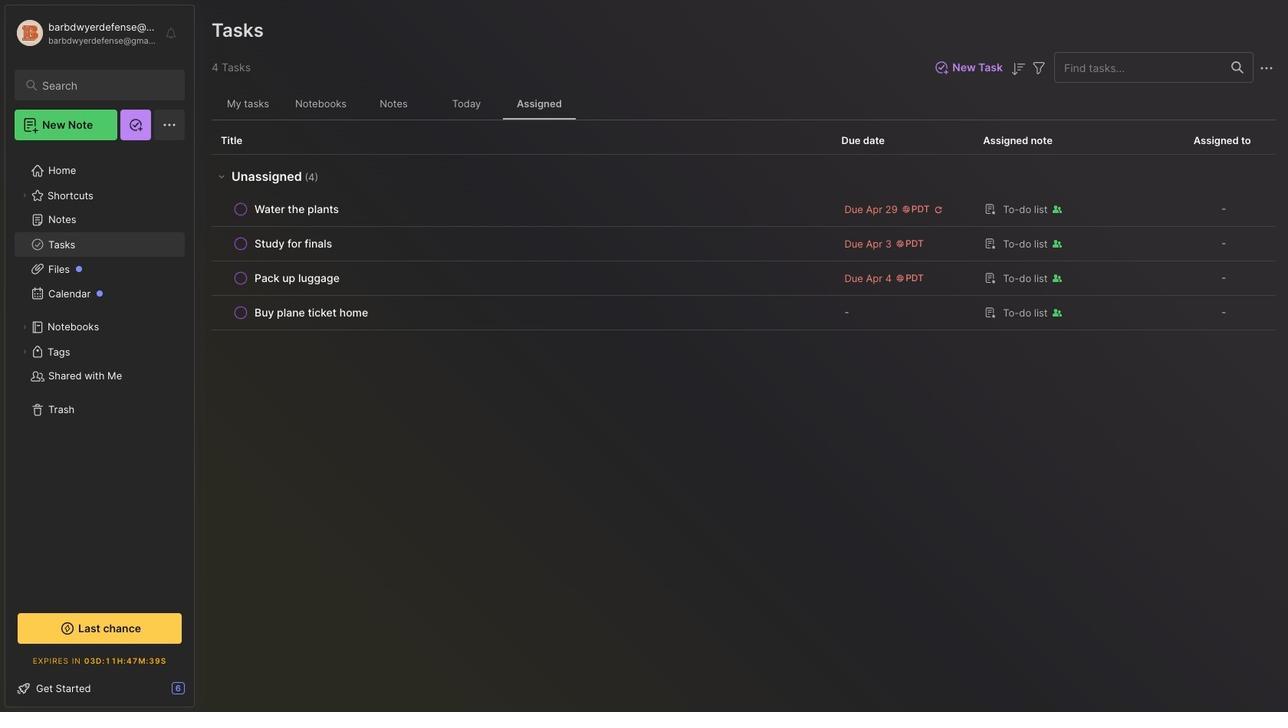 Task type: locate. For each thing, give the bounding box(es) containing it.
tree
[[5, 150, 194, 597]]

row group
[[212, 155, 1276, 331]]

buy plane ticket home 4 cell
[[255, 305, 368, 321]]

More actions and view options field
[[1254, 58, 1276, 77]]

main element
[[0, 0, 199, 713]]

None search field
[[42, 76, 171, 94]]

row
[[212, 193, 1276, 227], [221, 199, 823, 220], [212, 227, 1276, 262], [221, 233, 823, 255], [212, 262, 1276, 296], [221, 268, 823, 289], [212, 296, 1276, 331], [221, 302, 823, 324]]

Search text field
[[42, 78, 171, 93]]

create a task image
[[321, 168, 340, 186]]

Help and Learning task checklist field
[[5, 676, 194, 701]]



Task type: describe. For each thing, give the bounding box(es) containing it.
expand tags image
[[20, 347, 29, 357]]

none search field inside main element
[[42, 76, 171, 94]]

Filter tasks field
[[1030, 58, 1048, 77]]

expand notebooks image
[[20, 323, 29, 332]]

more actions and view options image
[[1258, 59, 1276, 77]]

tree inside main element
[[5, 150, 194, 597]]

pack up luggage 3 cell
[[255, 271, 340, 286]]

Find tasks… text field
[[1055, 55, 1223, 80]]

collapse unassigned image
[[216, 170, 228, 183]]

study for finals 2 cell
[[255, 236, 332, 252]]

Account field
[[15, 18, 156, 48]]

water the plants 1 cell
[[255, 202, 339, 217]]

filter tasks image
[[1030, 59, 1048, 77]]

Sort tasks by… field
[[1009, 58, 1028, 78]]

click to collapse image
[[194, 684, 205, 703]]



Task type: vqa. For each thing, say whether or not it's contained in the screenshot.
WHAT'S NEW field
no



